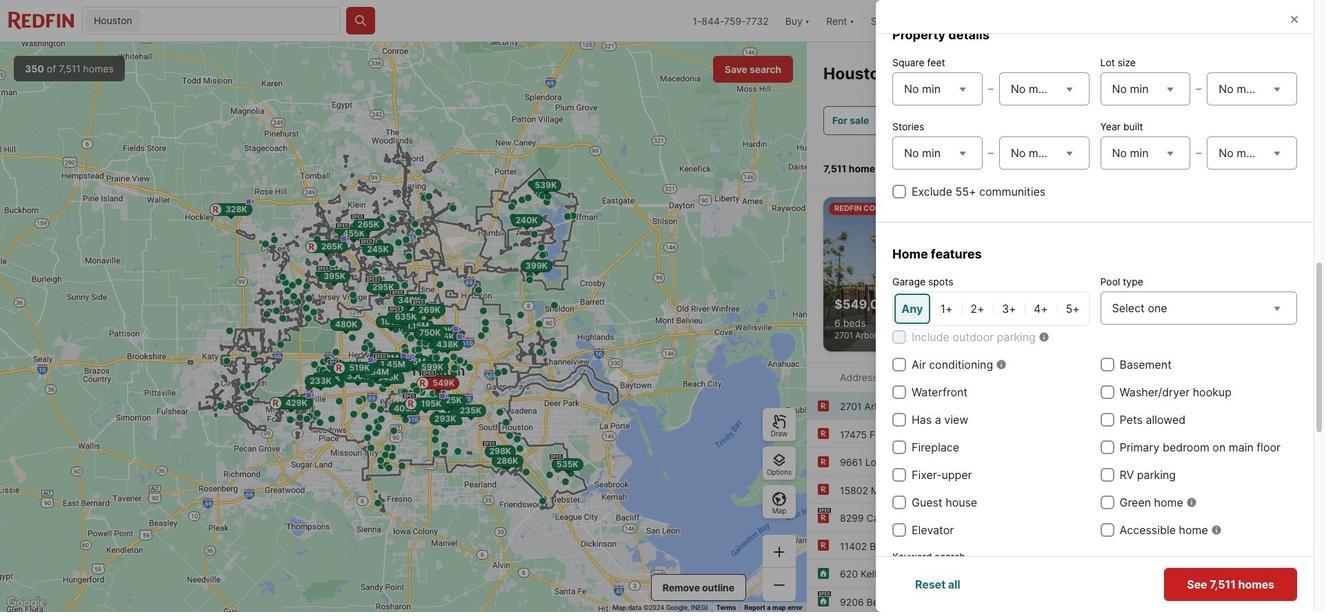 Task type: describe. For each thing, give the bounding box(es) containing it.
submit search image
[[354, 14, 368, 28]]

3 cell from the left
[[963, 294, 992, 324]]

4 cell from the left
[[995, 294, 1024, 324]]

number of garage spots row
[[893, 292, 1089, 326]]

toggle search results table view tab
[[1246, 149, 1294, 183]]

e.g. office, balcony, modern text field
[[904, 575, 1078, 592]]

map region
[[0, 42, 807, 613]]

1 cell from the left
[[895, 294, 930, 324]]

google image
[[3, 595, 49, 613]]

6 cell from the left
[[1059, 294, 1087, 324]]



Task type: locate. For each thing, give the bounding box(es) containing it.
None checkbox
[[893, 330, 906, 344], [1101, 358, 1114, 372], [893, 386, 906, 399], [1101, 386, 1114, 399], [893, 413, 906, 427], [1101, 413, 1114, 427], [893, 496, 906, 510], [893, 524, 906, 537], [1101, 524, 1114, 537], [893, 330, 906, 344], [1101, 358, 1114, 372], [893, 386, 906, 399], [1101, 386, 1114, 399], [893, 413, 906, 427], [1101, 413, 1114, 427], [893, 496, 906, 510], [893, 524, 906, 537], [1101, 524, 1114, 537]]

None search field
[[143, 8, 340, 35]]

5 cell from the left
[[1027, 294, 1056, 324]]

2 cell from the left
[[933, 294, 961, 324]]

dialog
[[876, 0, 1324, 613]]

cell
[[895, 294, 930, 324], [933, 294, 961, 324], [963, 294, 992, 324], [995, 294, 1024, 324], [1027, 294, 1056, 324], [1059, 294, 1087, 324]]

select a min and max value element
[[893, 70, 1089, 108], [1101, 70, 1297, 108], [893, 134, 1089, 172], [1101, 134, 1297, 172]]

tab list
[[1176, 146, 1308, 186]]

toggle search results photos view tab
[[1189, 149, 1243, 183]]

None checkbox
[[893, 185, 906, 199], [893, 358, 906, 372], [893, 441, 906, 455], [1101, 441, 1114, 455], [893, 468, 906, 482], [1101, 468, 1114, 482], [1101, 496, 1114, 510], [893, 185, 906, 199], [893, 358, 906, 372], [893, 441, 906, 455], [1101, 441, 1114, 455], [893, 468, 906, 482], [1101, 468, 1114, 482], [1101, 496, 1114, 510]]



Task type: vqa. For each thing, say whether or not it's contained in the screenshot.
over- for 60.4%
no



